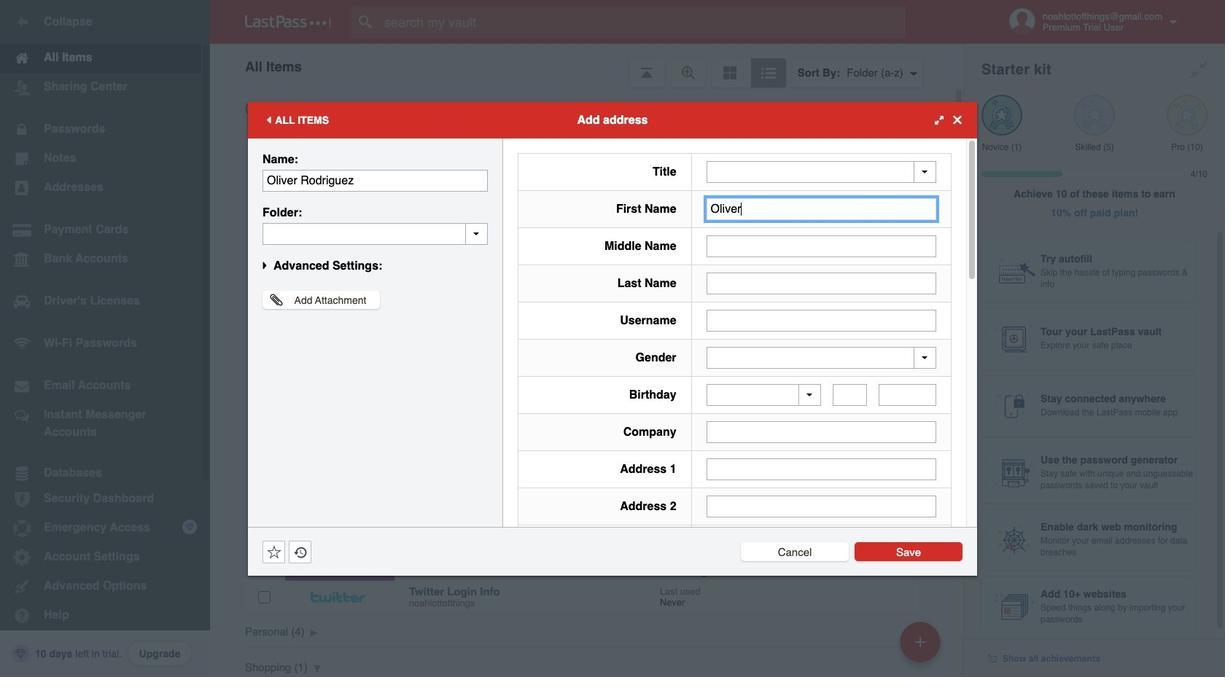 Task type: locate. For each thing, give the bounding box(es) containing it.
search my vault text field
[[351, 6, 934, 38]]

None text field
[[263, 170, 488, 191], [706, 198, 936, 220], [706, 310, 936, 331], [879, 384, 936, 406], [706, 422, 936, 443], [706, 496, 936, 518], [263, 170, 488, 191], [706, 198, 936, 220], [706, 310, 936, 331], [879, 384, 936, 406], [706, 422, 936, 443], [706, 496, 936, 518]]

main navigation navigation
[[0, 0, 210, 677]]

None text field
[[263, 223, 488, 245], [706, 235, 936, 257], [706, 272, 936, 294], [833, 384, 867, 406], [706, 459, 936, 481], [263, 223, 488, 245], [706, 235, 936, 257], [706, 272, 936, 294], [833, 384, 867, 406], [706, 459, 936, 481]]

new item navigation
[[895, 618, 949, 677]]

vault options navigation
[[210, 44, 964, 88]]

dialog
[[248, 102, 977, 677]]



Task type: describe. For each thing, give the bounding box(es) containing it.
new item image
[[915, 637, 925, 647]]

lastpass image
[[245, 15, 331, 28]]

Search search field
[[351, 6, 934, 38]]



